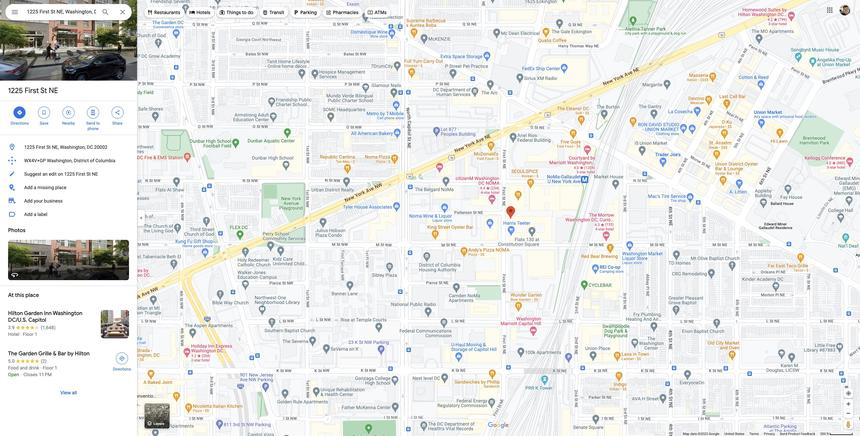 Task type: describe. For each thing, give the bounding box(es) containing it.
0 horizontal spatial place
[[25, 292, 39, 299]]

 hotels
[[189, 9, 210, 16]]

⋅
[[20, 372, 22, 377]]

all
[[72, 390, 77, 396]]

 pharmacies
[[326, 9, 358, 16]]

do
[[248, 9, 253, 15]]


[[262, 9, 268, 16]]

add for add a missing place
[[24, 185, 33, 190]]

hilton garden inn washington dc/u.s. capitol
[[8, 310, 82, 324]]

show street view coverage image
[[844, 419, 853, 429]]

suggest an edit on 1225 first st ne
[[24, 171, 98, 177]]

grille
[[38, 350, 52, 357]]

directions inside actions for 1225 first st ne region
[[11, 121, 29, 126]]

1 inside food and drink · floor 1 open ⋅ closes 11 pm
[[55, 365, 57, 371]]

view all button
[[54, 385, 83, 401]]

st for ne
[[40, 86, 47, 95]]

closes
[[23, 372, 38, 377]]

1225 first st ne
[[8, 86, 58, 95]]

inn
[[44, 310, 52, 317]]


[[189, 9, 195, 16]]

united
[[724, 432, 734, 436]]

add a label button
[[0, 208, 137, 221]]

0 vertical spatial washington,
[[60, 144, 86, 150]]

5.0
[[8, 358, 15, 364]]

garden for hilton
[[24, 310, 43, 317]]

district
[[74, 158, 89, 163]]

directions image
[[119, 355, 125, 361]]

1 horizontal spatial hilton
[[75, 350, 90, 357]]

columbia
[[95, 158, 115, 163]]

none field inside '1225 first st ne, washington, dc 20002' field
[[27, 8, 96, 16]]

(2)
[[41, 358, 47, 364]]

(1,648)
[[41, 325, 56, 330]]

dc
[[87, 144, 93, 150]]

bar
[[58, 350, 66, 357]]

phone
[[87, 126, 99, 131]]

photos
[[8, 227, 25, 234]]

©2023
[[698, 432, 708, 436]]

save
[[40, 121, 48, 126]]

states
[[735, 432, 744, 436]]


[[66, 109, 72, 116]]

1225 for 1225 first st ne
[[8, 86, 23, 95]]

hilton inside the hilton garden inn washington dc/u.s. capitol
[[8, 310, 23, 317]]

google
[[709, 432, 719, 436]]

by
[[67, 350, 74, 357]]

terms
[[749, 432, 759, 436]]

1225 first st ne, washington, dc 20002
[[24, 144, 107, 150]]


[[326, 9, 332, 16]]

add your business
[[24, 198, 63, 204]]

capitol
[[28, 317, 46, 324]]

data
[[690, 432, 697, 436]]

map
[[683, 432, 689, 436]]

 button
[[5, 4, 24, 22]]

 transit
[[262, 9, 284, 16]]

show your location image
[[846, 390, 852, 396]]

drink
[[29, 365, 39, 371]]

200 ft button
[[820, 432, 853, 436]]

place inside button
[[55, 185, 66, 190]]

send product feedback button
[[780, 432, 815, 436]]

· inside food and drink · floor 1 open ⋅ closes 11 pm
[[40, 365, 42, 371]]

0 vertical spatial ·
[[20, 332, 22, 337]]

st for ne,
[[46, 144, 51, 150]]

add your business link
[[0, 194, 137, 208]]

pharmacies
[[333, 9, 358, 15]]

at this place
[[8, 292, 39, 299]]

view
[[60, 390, 71, 396]]

the
[[8, 350, 17, 357]]


[[17, 109, 23, 116]]

of
[[90, 158, 94, 163]]

a for missing
[[34, 185, 36, 190]]

parking
[[300, 9, 317, 15]]

hotel
[[8, 332, 19, 337]]

dc/u.s.
[[8, 317, 27, 324]]

food
[[8, 365, 19, 371]]

privacy
[[764, 432, 775, 436]]

wx4v+gp washington, district of columbia
[[24, 158, 115, 163]]

1225 first st ne, washington, dc 20002 button
[[0, 140, 137, 154]]

footer inside google maps element
[[683, 432, 820, 436]]

 search field
[[5, 4, 132, 22]]

to inside 'send to phone'
[[96, 121, 100, 126]]

add a missing place button
[[0, 181, 137, 194]]

0 horizontal spatial floor
[[23, 332, 34, 337]]

business
[[44, 198, 63, 204]]

google maps element
[[0, 0, 860, 436]]

directions inside button
[[113, 367, 131, 372]]


[[114, 109, 120, 116]]

at
[[8, 292, 14, 299]]

hotels
[[196, 9, 210, 15]]

 atms
[[367, 9, 387, 16]]

 parking
[[293, 9, 317, 16]]

garden for the
[[18, 350, 37, 357]]

united states
[[724, 432, 744, 436]]

send for send product feedback
[[780, 432, 787, 436]]



Task type: vqa. For each thing, say whether or not it's contained in the screenshot.
+ to the middle
no



Task type: locate. For each thing, give the bounding box(es) containing it.
0 vertical spatial floor
[[23, 332, 34, 337]]

a inside button
[[34, 185, 36, 190]]

1 horizontal spatial 1225
[[24, 144, 35, 150]]

first for ne
[[25, 86, 39, 95]]

st down of
[[86, 171, 91, 177]]

0 horizontal spatial 1225
[[8, 86, 23, 95]]

restaurants
[[154, 9, 180, 15]]

st left ne,
[[46, 144, 51, 150]]

an
[[42, 171, 48, 177]]

and
[[20, 365, 28, 371]]

washington
[[53, 310, 82, 317]]

1 vertical spatial first
[[36, 144, 45, 150]]

washington, up wx4v+gp washington, district of columbia
[[60, 144, 86, 150]]

suggest
[[24, 171, 41, 177]]

edit
[[49, 171, 57, 177]]

directions down ''
[[11, 121, 29, 126]]

footer
[[683, 432, 820, 436]]

google account: ben chafik  
(ben.chafik@adept.ai) image
[[840, 5, 850, 15]]

2 add from the top
[[24, 198, 33, 204]]

0 horizontal spatial 1
[[35, 332, 37, 337]]

3.9 stars 1,648 reviews image
[[8, 324, 56, 331]]

terms button
[[749, 432, 759, 436]]

hilton
[[8, 310, 23, 317], [75, 350, 90, 357]]

0 vertical spatial directions
[[11, 121, 29, 126]]

footer containing map data ©2023 google
[[683, 432, 820, 436]]

ne,
[[52, 144, 59, 150]]

to up phone
[[96, 121, 100, 126]]

1225 first st ne main content
[[0, 0, 137, 436]]

actions for 1225 first st ne region
[[0, 101, 137, 135]]

1 vertical spatial hilton
[[75, 350, 90, 357]]

send product feedback
[[780, 432, 815, 436]]

None field
[[27, 8, 96, 16]]

feedback
[[801, 432, 815, 436]]

1 horizontal spatial 1
[[55, 365, 57, 371]]

view all
[[60, 390, 77, 396]]

1 vertical spatial send
[[780, 432, 787, 436]]

a for label
[[34, 212, 36, 217]]

0 vertical spatial a
[[34, 185, 36, 190]]

floor up 11 pm
[[43, 365, 53, 371]]

add
[[24, 185, 33, 190], [24, 198, 33, 204], [24, 212, 33, 217]]

1 vertical spatial 1225
[[24, 144, 35, 150]]

2 vertical spatial st
[[86, 171, 91, 177]]

1 vertical spatial st
[[46, 144, 51, 150]]

map data ©2023 google
[[683, 432, 719, 436]]

layers
[[153, 422, 164, 426]]

1 a from the top
[[34, 185, 36, 190]]

the garden grille & bar by hilton
[[8, 350, 90, 357]]

0 vertical spatial add
[[24, 185, 33, 190]]

to left do
[[242, 9, 247, 15]]

first
[[25, 86, 39, 95], [36, 144, 45, 150], [76, 171, 85, 177]]

place
[[55, 185, 66, 190], [25, 292, 39, 299]]

zoom out image
[[846, 411, 851, 416]]

directions button
[[109, 350, 135, 372]]

0 horizontal spatial hilton
[[8, 310, 23, 317]]

ne inside button
[[92, 171, 98, 177]]

 things to do
[[219, 9, 253, 16]]

add a label
[[24, 212, 47, 217]]

garden up "5.0 stars 2 reviews" image
[[18, 350, 37, 357]]

· right drink
[[40, 365, 42, 371]]

1 vertical spatial a
[[34, 212, 36, 217]]

to inside ' things to do'
[[242, 9, 247, 15]]

1 vertical spatial washington,
[[47, 158, 73, 163]]

0 horizontal spatial directions
[[11, 121, 29, 126]]

on
[[58, 171, 63, 177]]

floor inside food and drink · floor 1 open ⋅ closes 11 pm
[[43, 365, 53, 371]]

1
[[35, 332, 37, 337], [55, 365, 57, 371]]

add inside button
[[24, 185, 33, 190]]

floor
[[23, 332, 34, 337], [43, 365, 53, 371]]

a left "label"
[[34, 212, 36, 217]]

send left product
[[780, 432, 787, 436]]

add left "label"
[[24, 212, 33, 217]]

3.9
[[8, 325, 15, 330]]

1 horizontal spatial to
[[242, 9, 247, 15]]

1 vertical spatial garden
[[18, 350, 37, 357]]

ne down of
[[92, 171, 98, 177]]

directions
[[11, 121, 29, 126], [113, 367, 131, 372]]

wx4v+gp
[[24, 158, 46, 163]]

· right hotel
[[20, 332, 22, 337]]

add inside "link"
[[24, 198, 33, 204]]

1225 up wx4v+gp
[[24, 144, 35, 150]]

hotel · floor 1
[[8, 332, 37, 337]]

1225 right "on"
[[64, 171, 75, 177]]

&
[[53, 350, 56, 357]]

first inside suggest an edit on 1225 first st ne button
[[76, 171, 85, 177]]

washington, up "on"
[[47, 158, 73, 163]]

0 vertical spatial 1
[[35, 332, 37, 337]]


[[219, 9, 225, 16]]

2 a from the top
[[34, 212, 36, 217]]

first inside 1225 first st ne, washington, dc 20002 button
[[36, 144, 45, 150]]

ne
[[49, 86, 58, 95], [92, 171, 98, 177]]

first for ne,
[[36, 144, 45, 150]]

1 vertical spatial place
[[25, 292, 39, 299]]

1 down 3.9 stars 1,648 reviews image
[[35, 332, 37, 337]]

place right this
[[25, 292, 39, 299]]

0 vertical spatial to
[[242, 9, 247, 15]]

0 vertical spatial garden
[[24, 310, 43, 317]]

200 ft
[[820, 432, 829, 436]]

3 add from the top
[[24, 212, 33, 217]]

things
[[226, 9, 241, 15]]

hilton right by
[[75, 350, 90, 357]]

1 vertical spatial floor
[[43, 365, 53, 371]]

label
[[37, 212, 47, 217]]

0 horizontal spatial ·
[[20, 332, 22, 337]]

hilton up 3.9
[[8, 310, 23, 317]]

garden inside the hilton garden inn washington dc/u.s. capitol
[[24, 310, 43, 317]]

2 vertical spatial first
[[76, 171, 85, 177]]

1 vertical spatial ·
[[40, 365, 42, 371]]

0 vertical spatial first
[[25, 86, 39, 95]]

add for add a label
[[24, 212, 33, 217]]


[[367, 9, 373, 16]]

0 vertical spatial ne
[[49, 86, 58, 95]]

1225 for 1225 first st ne, washington, dc 20002
[[24, 144, 35, 150]]

1 vertical spatial directions
[[113, 367, 131, 372]]

st up 
[[40, 86, 47, 95]]


[[147, 9, 153, 16]]


[[11, 7, 19, 17]]

1 add from the top
[[24, 185, 33, 190]]

open
[[8, 372, 19, 377]]

directions down the directions icon
[[113, 367, 131, 372]]

a inside button
[[34, 212, 36, 217]]

2 vertical spatial 1225
[[64, 171, 75, 177]]

11 pm
[[39, 372, 52, 377]]

privacy button
[[764, 432, 775, 436]]

2 vertical spatial add
[[24, 212, 33, 217]]

floor down 3.9 stars 1,648 reviews image
[[23, 332, 34, 337]]

place down the suggest an edit on 1225 first st ne
[[55, 185, 66, 190]]

1 vertical spatial to
[[96, 121, 100, 126]]

this
[[15, 292, 24, 299]]

add inside button
[[24, 212, 33, 217]]

1225 up ''
[[8, 86, 23, 95]]

1 horizontal spatial directions
[[113, 367, 131, 372]]

send for send to phone
[[86, 121, 95, 126]]

food and drink · floor 1 open ⋅ closes 11 pm
[[8, 365, 57, 377]]

send to phone
[[86, 121, 100, 131]]

add left your
[[24, 198, 33, 204]]

1 vertical spatial 1
[[55, 365, 57, 371]]

send inside button
[[780, 432, 787, 436]]

1 horizontal spatial floor
[[43, 365, 53, 371]]

atms
[[375, 9, 387, 15]]

to
[[242, 9, 247, 15], [96, 121, 100, 126]]

transit
[[270, 9, 284, 15]]

1 vertical spatial ne
[[92, 171, 98, 177]]

1225 First St NE, Washington, DC 20002 field
[[5, 4, 132, 20]]

2 horizontal spatial 1225
[[64, 171, 75, 177]]

1 horizontal spatial send
[[780, 432, 787, 436]]

garden up 3.9 stars 1,648 reviews image
[[24, 310, 43, 317]]


[[90, 109, 96, 116]]

0 vertical spatial place
[[55, 185, 66, 190]]

united states button
[[724, 432, 744, 436]]

add down suggest
[[24, 185, 33, 190]]

1 down &
[[55, 365, 57, 371]]


[[41, 109, 47, 116]]

1 vertical spatial add
[[24, 198, 33, 204]]

0 vertical spatial hilton
[[8, 310, 23, 317]]

add for add your business
[[24, 198, 33, 204]]

garden
[[24, 310, 43, 317], [18, 350, 37, 357]]

ft
[[827, 432, 829, 436]]

1 horizontal spatial ne
[[92, 171, 98, 177]]

your
[[34, 198, 43, 204]]


[[293, 9, 299, 16]]

·
[[20, 332, 22, 337], [40, 365, 42, 371]]

200
[[820, 432, 826, 436]]

zoom in image
[[846, 401, 851, 407]]

5.0 stars 2 reviews image
[[8, 358, 47, 365]]

product
[[788, 432, 800, 436]]

send inside 'send to phone'
[[86, 121, 95, 126]]

1 horizontal spatial place
[[55, 185, 66, 190]]

nearby
[[62, 121, 75, 126]]

collapse side panel image
[[137, 214, 145, 222]]

0 horizontal spatial send
[[86, 121, 95, 126]]

 restaurants
[[147, 9, 180, 16]]

suggest an edit on 1225 first st ne button
[[0, 167, 137, 181]]

0 vertical spatial st
[[40, 86, 47, 95]]

0 horizontal spatial to
[[96, 121, 100, 126]]

share
[[112, 121, 123, 126]]

0 horizontal spatial ne
[[49, 86, 58, 95]]

0 vertical spatial send
[[86, 121, 95, 126]]

ne up actions for 1225 first st ne region on the top left of the page
[[49, 86, 58, 95]]

send up phone
[[86, 121, 95, 126]]

1 horizontal spatial ·
[[40, 365, 42, 371]]

0 vertical spatial 1225
[[8, 86, 23, 95]]

a left missing
[[34, 185, 36, 190]]



